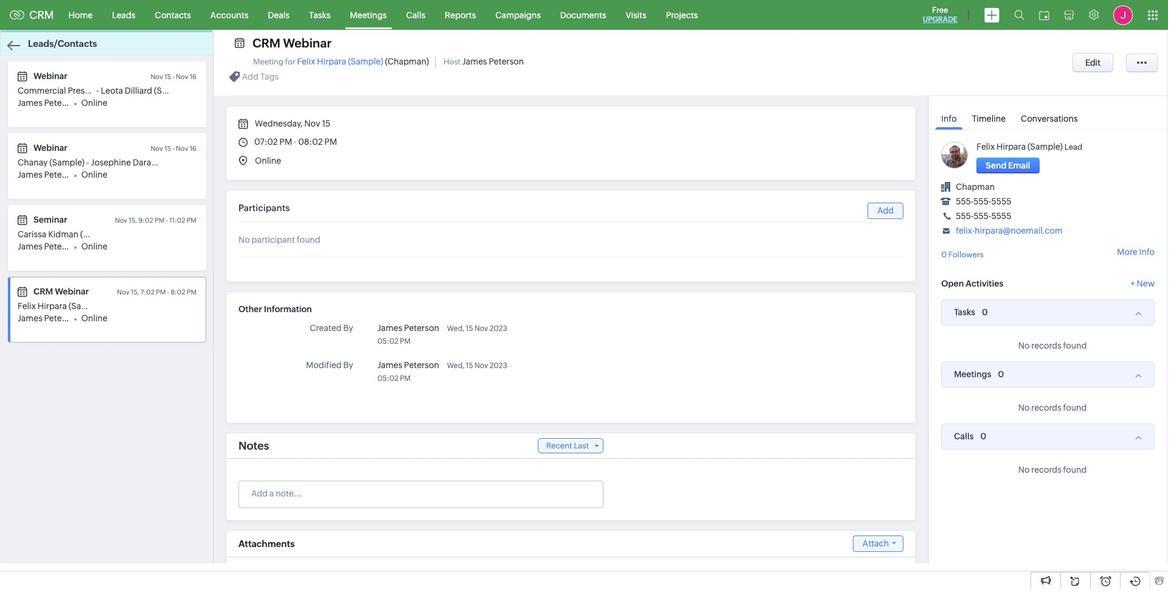Task type: vqa. For each thing, say whether or not it's contained in the screenshot.
first Register for upcoming CRM Webinars from the top of the ROW GROUP containing Complete CRM Getting Started steps
no



Task type: describe. For each thing, give the bounding box(es) containing it.
no participant found
[[239, 235, 321, 245]]

host james peterson
[[444, 57, 524, 66]]

3 online link from the top
[[81, 242, 107, 251]]

tags
[[260, 72, 279, 82]]

activities
[[966, 278, 1004, 288]]

11:02
[[169, 217, 185, 224]]

meetings inside 'link'
[[350, 10, 387, 20]]

(sample) right the dilliard
[[154, 86, 189, 96]]

- leota dilliard (sample)
[[96, 86, 189, 96]]

15, for felix hirpara (sample)
[[131, 288, 139, 296]]

wednesday, nov 15
[[253, 119, 331, 128]]

felix hirpara (sample)
[[18, 301, 104, 311]]

modified
[[306, 360, 342, 370]]

home
[[69, 10, 93, 20]]

felix-hirpara@noemail.com
[[956, 226, 1063, 236]]

for
[[285, 57, 296, 66]]

create menu element
[[977, 0, 1007, 30]]

james peterson for chanay's webinar link
[[18, 170, 79, 180]]

8:02
[[171, 288, 185, 296]]

james down chanay
[[18, 170, 42, 180]]

no records found for tasks
[[1019, 341, 1087, 350]]

(sample) right chanay
[[49, 158, 85, 167]]

by for created by
[[343, 323, 353, 333]]

- left 8:02
[[167, 288, 169, 296]]

hirpara for felix hirpara (sample) lead
[[997, 142, 1026, 152]]

nov 15 - nov 16 for leota dilliard (sample)
[[151, 73, 197, 80]]

more info
[[1118, 247, 1155, 257]]

nov 15,  7:02 pm - 8:02 pm
[[117, 288, 197, 296]]

records for meetings
[[1032, 403, 1062, 412]]

felix for felix hirpara (sample) lead
[[977, 142, 995, 152]]

conversations
[[1021, 114, 1078, 124]]

2 vertical spatial crm
[[33, 287, 53, 296]]

home link
[[59, 0, 102, 30]]

timeline
[[972, 114, 1006, 124]]

lead
[[1065, 142, 1083, 152]]

press
[[68, 86, 89, 96]]

participants
[[239, 203, 290, 213]]

new
[[1137, 278, 1155, 288]]

leads/contacts
[[28, 38, 97, 49]]

james peterson for crm webinar link
[[18, 313, 79, 323]]

crm webinar link
[[33, 287, 89, 296]]

leota
[[101, 86, 123, 96]]

online for first online link from the bottom of the page
[[81, 313, 107, 323]]

josephine darakjy (sample) link
[[91, 158, 199, 167]]

1 horizontal spatial felix
[[297, 57, 315, 66]]

found for meetings
[[1064, 403, 1087, 412]]

james peterson link for first online link from the bottom of the page
[[18, 313, 79, 323]]

1 horizontal spatial calls
[[954, 431, 974, 441]]

commercial press (sample) link
[[18, 86, 126, 96]]

1 vertical spatial crm webinar
[[33, 287, 89, 296]]

felix-
[[956, 226, 975, 236]]

nov 15,  9:02 pm - 11:02 pm
[[115, 217, 197, 224]]

documents link
[[551, 0, 616, 30]]

other information
[[239, 304, 312, 314]]

james right modified by
[[378, 360, 402, 370]]

open
[[942, 278, 964, 288]]

1 vertical spatial crm
[[253, 36, 280, 50]]

+ new
[[1131, 278, 1155, 288]]

recent
[[546, 441, 572, 450]]

create menu image
[[985, 8, 1000, 22]]

contacts
[[155, 10, 191, 20]]

james right host
[[463, 57, 487, 66]]

felix-hirpara@noemail.com link
[[956, 226, 1063, 236]]

leota dilliard (sample) link
[[101, 86, 189, 96]]

seminar link
[[33, 215, 67, 225]]

profile image
[[1114, 5, 1133, 25]]

leads link
[[102, 0, 145, 30]]

projects
[[666, 10, 698, 20]]

commercial
[[18, 86, 66, 96]]

visits link
[[616, 0, 656, 30]]

hirpara@noemail.com
[[975, 226, 1063, 236]]

james down carissa
[[18, 242, 42, 251]]

more
[[1118, 247, 1138, 257]]

campaigns
[[496, 10, 541, 20]]

add link
[[868, 203, 904, 219]]

calls link
[[397, 0, 435, 30]]

0 vertical spatial crm
[[29, 9, 54, 21]]

crm link
[[10, 9, 54, 21]]

info link
[[936, 105, 963, 130]]

by for modified by
[[343, 360, 353, 370]]

15, for carissa kidman (sample)
[[129, 217, 137, 224]]

chanay (sample) - josephine darakjy (sample)
[[18, 158, 199, 167]]

0 vertical spatial hirpara
[[317, 57, 346, 66]]

james peterson link for 3rd online link from the bottom of the page
[[18, 170, 79, 180]]

hirpara for felix hirpara (sample)
[[38, 301, 67, 311]]

(sample) right press
[[90, 86, 126, 96]]

attach link
[[853, 536, 904, 552]]

(sample) left "(chapman)"
[[348, 57, 383, 66]]

0 for tasks
[[982, 307, 988, 317]]

information
[[264, 304, 312, 314]]

campaigns link
[[486, 0, 551, 30]]

carissa
[[18, 229, 46, 239]]

notes
[[239, 439, 269, 452]]

search element
[[1007, 0, 1032, 30]]

records for tasks
[[1032, 341, 1062, 350]]

wed, 15 nov 2023 05:02 pm for modified by
[[378, 362, 507, 383]]

2 online link from the top
[[81, 170, 107, 180]]

james down felix hirpara (sample)
[[18, 313, 42, 323]]

projects link
[[656, 0, 708, 30]]

wed, for created by
[[447, 324, 464, 333]]

05:02 for modified by
[[378, 374, 399, 383]]

webinar up 'commercial'
[[33, 71, 68, 81]]

chanay
[[18, 158, 48, 167]]

open activities
[[942, 278, 1004, 288]]

reports link
[[435, 0, 486, 30]]

(sample) down crm webinar link
[[69, 301, 104, 311]]

0 followers
[[942, 250, 984, 259]]

james right created by
[[378, 323, 402, 333]]

1 online link from the top
[[81, 98, 107, 108]]

accounts link
[[201, 0, 258, 30]]

1 horizontal spatial tasks
[[954, 307, 976, 317]]

online for third online link from the top
[[81, 242, 107, 251]]

free upgrade
[[923, 5, 958, 24]]

deals
[[268, 10, 290, 20]]

commercial press (sample)
[[18, 86, 126, 96]]

chanay (sample) link
[[18, 158, 85, 167]]

+
[[1131, 278, 1135, 288]]

followers
[[949, 250, 984, 259]]

2023 for created by
[[490, 324, 507, 333]]

add for add tags
[[242, 72, 259, 82]]

josephine
[[91, 158, 131, 167]]

other
[[239, 304, 262, 314]]

carissa kidman (sample)
[[18, 229, 115, 239]]

online for first online link
[[81, 98, 107, 108]]

upgrade
[[923, 15, 958, 24]]

(sample) right darakjy
[[164, 158, 199, 167]]

07:02 pm - 08:02 pm
[[254, 137, 337, 147]]



Task type: locate. For each thing, give the bounding box(es) containing it.
0 horizontal spatial felix hirpara (sample) link
[[18, 301, 104, 311]]

1 vertical spatial by
[[343, 360, 353, 370]]

felix for felix hirpara (sample)
[[18, 301, 36, 311]]

1 vertical spatial 2023
[[490, 362, 507, 370]]

james peterson link down kidman
[[18, 242, 79, 251]]

webinar up chanay (sample) link
[[33, 143, 68, 153]]

1 vertical spatial meetings
[[954, 369, 992, 379]]

no for calls
[[1019, 465, 1030, 474]]

nov 15 - nov 16 up darakjy
[[151, 145, 197, 152]]

0 vertical spatial felix hirpara (sample) link
[[297, 57, 383, 66]]

0 horizontal spatial crm webinar
[[33, 287, 89, 296]]

1 wed, from the top
[[447, 324, 464, 333]]

2 05:02 from the top
[[378, 374, 399, 383]]

hirpara down crm webinar link
[[38, 301, 67, 311]]

deals link
[[258, 0, 299, 30]]

wed, 15 nov 2023 05:02 pm
[[378, 324, 507, 346], [378, 362, 507, 383]]

2023 for modified by
[[490, 362, 507, 370]]

calls
[[406, 10, 426, 20], [954, 431, 974, 441]]

(sample) left lead
[[1028, 142, 1063, 152]]

1 horizontal spatial hirpara
[[317, 57, 346, 66]]

tasks link
[[299, 0, 340, 30]]

0 vertical spatial crm webinar
[[253, 36, 332, 50]]

contacts link
[[145, 0, 201, 30]]

felix right for on the top of the page
[[297, 57, 315, 66]]

online down chanay (sample) - josephine darakjy (sample)
[[81, 170, 107, 180]]

search image
[[1015, 10, 1025, 20]]

2 16 from the top
[[190, 145, 197, 152]]

2 horizontal spatial hirpara
[[997, 142, 1026, 152]]

crm up meeting
[[253, 36, 280, 50]]

james
[[463, 57, 487, 66], [18, 98, 42, 108], [18, 170, 42, 180], [18, 242, 42, 251], [18, 313, 42, 323], [378, 323, 402, 333], [378, 360, 402, 370]]

9:02
[[138, 217, 153, 224]]

accounts
[[210, 10, 249, 20]]

webinar link up chanay (sample) link
[[33, 143, 68, 153]]

james peterson link for first online link
[[18, 98, 79, 108]]

carissa kidman (sample) link
[[18, 229, 115, 239]]

online link down press
[[81, 98, 107, 108]]

no for meetings
[[1019, 403, 1030, 412]]

0 vertical spatial info
[[942, 114, 957, 124]]

crm webinar up felix hirpara (sample)
[[33, 287, 89, 296]]

crm up leads/contacts
[[29, 9, 54, 21]]

crm webinar up for on the top of the page
[[253, 36, 332, 50]]

0 vertical spatial tasks
[[309, 10, 331, 20]]

felix down timeline
[[977, 142, 995, 152]]

2 vertical spatial felix
[[18, 301, 36, 311]]

online link down carissa kidman (sample) link
[[81, 242, 107, 251]]

- left the 11:02
[[166, 217, 168, 224]]

4 james peterson link from the top
[[18, 313, 79, 323]]

darakjy
[[133, 158, 162, 167]]

online down press
[[81, 98, 107, 108]]

5555
[[992, 197, 1012, 206], [992, 211, 1012, 221]]

found
[[297, 235, 321, 245], [1064, 341, 1087, 350], [1064, 403, 1087, 412], [1064, 465, 1087, 474]]

james peterson link for third online link from the top
[[18, 242, 79, 251]]

felix hirpara (sample) link right for on the top of the page
[[297, 57, 383, 66]]

documents
[[560, 10, 606, 20]]

reports
[[445, 10, 476, 20]]

webinar link up 'commercial'
[[33, 71, 68, 81]]

1 wed, 15 nov 2023 05:02 pm from the top
[[378, 324, 507, 346]]

webinar up for on the top of the page
[[283, 36, 332, 50]]

None button
[[1073, 53, 1114, 72], [977, 158, 1040, 173], [1073, 53, 1114, 72], [977, 158, 1040, 173]]

tasks right deals
[[309, 10, 331, 20]]

timeline link
[[966, 105, 1012, 129]]

2 webinar link from the top
[[33, 143, 68, 153]]

- left the josephine
[[86, 158, 89, 167]]

nov 15 - nov 16 for josephine darakjy (sample)
[[151, 145, 197, 152]]

crm webinar
[[253, 36, 332, 50], [33, 287, 89, 296]]

nov 15 - nov 16 up leota dilliard (sample) link
[[151, 73, 197, 80]]

no for tasks
[[1019, 341, 1030, 350]]

hirpara down timeline
[[997, 142, 1026, 152]]

-
[[172, 73, 175, 80], [96, 86, 99, 96], [294, 137, 297, 147], [172, 145, 175, 152], [86, 158, 89, 167], [166, 217, 168, 224], [167, 288, 169, 296]]

1 555-555-5555 from the top
[[956, 197, 1012, 206]]

0 vertical spatial by
[[343, 323, 353, 333]]

by right created
[[343, 323, 353, 333]]

dilliard
[[125, 86, 152, 96]]

james peterson link
[[18, 98, 79, 108], [18, 170, 79, 180], [18, 242, 79, 251], [18, 313, 79, 323]]

james down 'commercial'
[[18, 98, 42, 108]]

2 james peterson link from the top
[[18, 170, 79, 180]]

chapman
[[956, 182, 995, 192]]

0 vertical spatial 555-555-5555
[[956, 197, 1012, 206]]

- left '08:02'
[[294, 137, 297, 147]]

5555 down chapman
[[992, 197, 1012, 206]]

seminar
[[33, 215, 67, 225]]

0 for meetings
[[998, 369, 1004, 379]]

james peterson link down 'commercial'
[[18, 98, 79, 108]]

calendar image
[[1039, 10, 1050, 20]]

recent last
[[546, 441, 589, 450]]

crm
[[29, 9, 54, 21], [253, 36, 280, 50], [33, 287, 53, 296]]

0 vertical spatial 15,
[[129, 217, 137, 224]]

1 5555 from the top
[[992, 197, 1012, 206]]

participant
[[252, 235, 295, 245]]

0 vertical spatial wed, 15 nov 2023 05:02 pm
[[378, 324, 507, 346]]

0 vertical spatial 2023
[[490, 324, 507, 333]]

15, left 7:02 on the left
[[131, 288, 139, 296]]

1 16 from the top
[[190, 73, 197, 80]]

1 vertical spatial 15,
[[131, 288, 139, 296]]

tasks down open activities on the right of the page
[[954, 307, 976, 317]]

1 vertical spatial 5555
[[992, 211, 1012, 221]]

2 wed, 15 nov 2023 05:02 pm from the top
[[378, 362, 507, 383]]

16 for chanay (sample) - josephine darakjy (sample)
[[190, 145, 197, 152]]

0 vertical spatial no records found
[[1019, 341, 1087, 350]]

1 horizontal spatial add
[[878, 206, 894, 215]]

host
[[444, 57, 461, 66]]

0 vertical spatial 05:02
[[378, 337, 399, 346]]

online down carissa kidman (sample) link
[[81, 242, 107, 251]]

found for calls
[[1064, 465, 1087, 474]]

found for tasks
[[1064, 341, 1087, 350]]

1 nov 15 - nov 16 from the top
[[151, 73, 197, 80]]

james peterson link down felix hirpara (sample)
[[18, 313, 79, 323]]

james peterson link down chanay (sample) link
[[18, 170, 79, 180]]

2 records from the top
[[1032, 403, 1062, 412]]

pm
[[280, 137, 292, 147], [325, 137, 337, 147], [155, 217, 165, 224], [187, 217, 197, 224], [156, 288, 166, 296], [187, 288, 197, 296], [400, 337, 411, 346], [400, 374, 411, 383]]

online for 3rd online link from the bottom of the page
[[81, 170, 107, 180]]

1 vertical spatial calls
[[954, 431, 974, 441]]

0 vertical spatial calls
[[406, 10, 426, 20]]

07:02
[[254, 137, 278, 147]]

add
[[242, 72, 259, 82], [878, 206, 894, 215]]

james peterson for - webinar link
[[18, 98, 79, 108]]

no
[[239, 235, 250, 245], [1019, 341, 1030, 350], [1019, 403, 1030, 412], [1019, 465, 1030, 474]]

1 2023 from the top
[[490, 324, 507, 333]]

online link
[[81, 98, 107, 108], [81, 170, 107, 180], [81, 242, 107, 251], [81, 313, 107, 323]]

08:02
[[298, 137, 323, 147]]

attach
[[863, 539, 889, 548]]

2 by from the top
[[343, 360, 353, 370]]

free
[[933, 5, 949, 15]]

0 vertical spatial 5555
[[992, 197, 1012, 206]]

online link down chanay (sample) - josephine darakjy (sample)
[[81, 170, 107, 180]]

05:02 for created by
[[378, 337, 399, 346]]

- left leota
[[96, 86, 99, 96]]

(sample) right kidman
[[80, 229, 115, 239]]

0 vertical spatial nov 15 - nov 16
[[151, 73, 197, 80]]

0 vertical spatial 16
[[190, 73, 197, 80]]

16 for - leota dilliard (sample)
[[190, 73, 197, 80]]

nov 15 - nov 16
[[151, 73, 197, 80], [151, 145, 197, 152]]

555-555-5555 up 'felix-'
[[956, 211, 1012, 221]]

1 vertical spatial 555-555-5555
[[956, 211, 1012, 221]]

0 vertical spatial meetings
[[350, 10, 387, 20]]

wednesday,
[[255, 119, 303, 128]]

16
[[190, 73, 197, 80], [190, 145, 197, 152]]

0 horizontal spatial add
[[242, 72, 259, 82]]

0 vertical spatial webinar link
[[33, 71, 68, 81]]

1 vertical spatial nov 15 - nov 16
[[151, 145, 197, 152]]

1 vertical spatial felix hirpara (sample) link
[[977, 142, 1063, 152]]

attachments
[[239, 539, 295, 549]]

4 online link from the top
[[81, 313, 107, 323]]

records for calls
[[1032, 465, 1062, 474]]

1 vertical spatial 05:02
[[378, 374, 399, 383]]

felix hirpara (sample) link down conversations
[[977, 142, 1063, 152]]

1 vertical spatial tasks
[[954, 307, 976, 317]]

wed, for modified by
[[447, 362, 464, 370]]

more info link
[[1118, 247, 1155, 257]]

james peterson for seminar link
[[18, 242, 79, 251]]

hirpara right for on the top of the page
[[317, 57, 346, 66]]

webinar link for -
[[33, 71, 68, 81]]

james peterson
[[18, 98, 79, 108], [18, 170, 79, 180], [18, 242, 79, 251], [18, 313, 79, 323], [378, 323, 439, 333], [378, 360, 439, 370]]

2 5555 from the top
[[992, 211, 1012, 221]]

1 vertical spatial wed, 15 nov 2023 05:02 pm
[[378, 362, 507, 383]]

3 no records found from the top
[[1019, 465, 1087, 474]]

no records found for calls
[[1019, 465, 1087, 474]]

profile element
[[1106, 0, 1141, 30]]

1 05:02 from the top
[[378, 337, 399, 346]]

leads
[[112, 10, 135, 20]]

webinar up felix hirpara (sample)
[[55, 287, 89, 296]]

created by
[[310, 323, 353, 333]]

1 vertical spatial felix
[[977, 142, 995, 152]]

1 no records found from the top
[[1019, 341, 1087, 350]]

05:02
[[378, 337, 399, 346], [378, 374, 399, 383]]

kidman
[[48, 229, 78, 239]]

no records found
[[1019, 341, 1087, 350], [1019, 403, 1087, 412], [1019, 465, 1087, 474]]

wed, 15 nov 2023 05:02 pm for created by
[[378, 324, 507, 346]]

1 horizontal spatial felix hirpara (sample) link
[[297, 57, 383, 66]]

online link down felix hirpara (sample)
[[81, 313, 107, 323]]

0 horizontal spatial info
[[942, 114, 957, 124]]

7:02
[[141, 288, 155, 296]]

1 vertical spatial info
[[1140, 247, 1155, 257]]

1 vertical spatial wed,
[[447, 362, 464, 370]]

1 vertical spatial 16
[[190, 145, 197, 152]]

1 vertical spatial no records found
[[1019, 403, 1087, 412]]

webinar link for chanay
[[33, 143, 68, 153]]

no records found for meetings
[[1019, 403, 1087, 412]]

meetings link
[[340, 0, 397, 30]]

1 horizontal spatial meetings
[[954, 369, 992, 379]]

visits
[[626, 10, 647, 20]]

0 vertical spatial add
[[242, 72, 259, 82]]

0 horizontal spatial meetings
[[350, 10, 387, 20]]

2 vertical spatial no records found
[[1019, 465, 1087, 474]]

tasks
[[309, 10, 331, 20], [954, 307, 976, 317]]

2 2023 from the top
[[490, 362, 507, 370]]

1 records from the top
[[1032, 341, 1062, 350]]

555-555-5555 down chapman
[[956, 197, 1012, 206]]

0 horizontal spatial tasks
[[309, 10, 331, 20]]

2 vertical spatial hirpara
[[38, 301, 67, 311]]

felix hirpara (sample) link down crm webinar link
[[18, 301, 104, 311]]

0 vertical spatial wed,
[[447, 324, 464, 333]]

add for add
[[878, 206, 894, 215]]

0 horizontal spatial felix
[[18, 301, 36, 311]]

(chapman)
[[385, 57, 429, 66]]

info left timeline
[[942, 114, 957, 124]]

felix down crm webinar link
[[18, 301, 36, 311]]

Add a note... field
[[239, 487, 603, 500]]

modified by
[[306, 360, 353, 370]]

felix hirpara (sample) lead
[[977, 142, 1083, 152]]

0 vertical spatial records
[[1032, 341, 1062, 350]]

1 vertical spatial hirpara
[[997, 142, 1026, 152]]

0 vertical spatial felix
[[297, 57, 315, 66]]

meeting for felix hirpara (sample) (chapman)
[[253, 57, 429, 66]]

1 horizontal spatial crm webinar
[[253, 36, 332, 50]]

2 wed, from the top
[[447, 362, 464, 370]]

info right more in the top of the page
[[1140, 247, 1155, 257]]

1 by from the top
[[343, 323, 353, 333]]

1 james peterson link from the top
[[18, 98, 79, 108]]

0 horizontal spatial hirpara
[[38, 301, 67, 311]]

created
[[310, 323, 342, 333]]

- up josephine darakjy (sample) 'link'
[[172, 145, 175, 152]]

0 horizontal spatial calls
[[406, 10, 426, 20]]

2 555-555-5555 from the top
[[956, 211, 1012, 221]]

1 vertical spatial webinar link
[[33, 143, 68, 153]]

meeting
[[253, 57, 284, 66]]

2 vertical spatial felix hirpara (sample) link
[[18, 301, 104, 311]]

by right modified
[[343, 360, 353, 370]]

wed,
[[447, 324, 464, 333], [447, 362, 464, 370]]

0 for calls
[[981, 431, 987, 441]]

online down the 07:02
[[255, 156, 281, 166]]

2 no records found from the top
[[1019, 403, 1087, 412]]

2 horizontal spatial felix hirpara (sample) link
[[977, 142, 1063, 152]]

records
[[1032, 341, 1062, 350], [1032, 403, 1062, 412], [1032, 465, 1062, 474]]

online down felix hirpara (sample)
[[81, 313, 107, 323]]

1 vertical spatial add
[[878, 206, 894, 215]]

1 horizontal spatial info
[[1140, 247, 1155, 257]]

last
[[574, 441, 589, 450]]

1 webinar link from the top
[[33, 71, 68, 81]]

crm up felix hirpara (sample)
[[33, 287, 53, 296]]

1 vertical spatial records
[[1032, 403, 1062, 412]]

conversations link
[[1015, 105, 1084, 129]]

2 horizontal spatial felix
[[977, 142, 995, 152]]

5555 up felix-hirpara@noemail.com
[[992, 211, 1012, 221]]

3 james peterson link from the top
[[18, 242, 79, 251]]

3 records from the top
[[1032, 465, 1062, 474]]

2 vertical spatial records
[[1032, 465, 1062, 474]]

2 nov 15 - nov 16 from the top
[[151, 145, 197, 152]]

2023
[[490, 324, 507, 333], [490, 362, 507, 370]]

15, left 9:02
[[129, 217, 137, 224]]

felix
[[297, 57, 315, 66], [977, 142, 995, 152], [18, 301, 36, 311]]

- up leota dilliard (sample) link
[[172, 73, 175, 80]]



